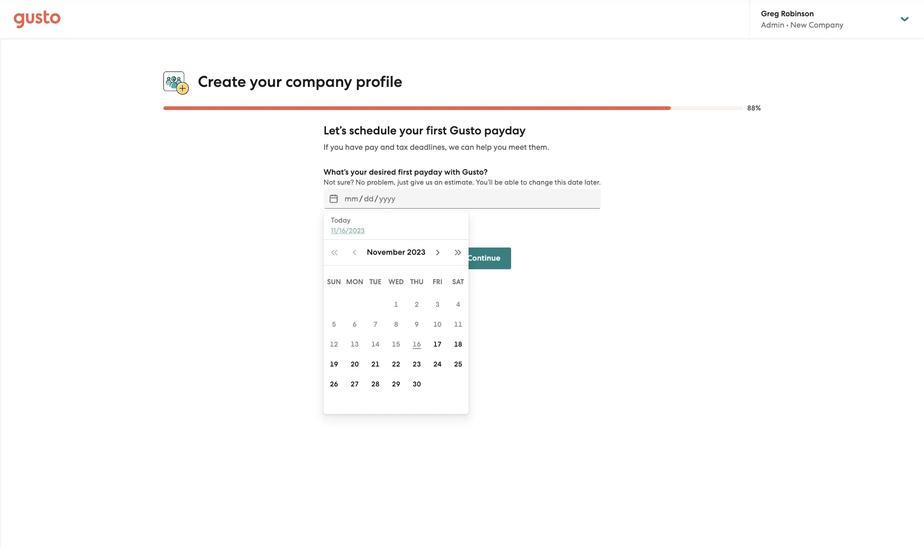 Task type: locate. For each thing, give the bounding box(es) containing it.
wed
[[389, 278, 404, 286]]

/ down problem,
[[375, 195, 379, 204]]

Month (mm) field
[[344, 192, 360, 206]]

20 button
[[345, 355, 365, 375]]

5
[[332, 321, 336, 329]]

let's schedule your first gusto payday
[[324, 124, 526, 138]]

/ down no
[[360, 195, 363, 204]]

your inside what's your desired first payday with gusto? not sure? no problem, just give us an estimate. you'll be able to change this date later.
[[351, 168, 367, 177]]

24
[[434, 361, 442, 369]]

you'll
[[476, 179, 493, 187]]

0 horizontal spatial you
[[331, 143, 344, 152]]

first up just
[[398, 168, 413, 177]]

this
[[555, 179, 567, 187]]

2 horizontal spatial your
[[400, 124, 424, 138]]

0 horizontal spatial first
[[398, 168, 413, 177]]

your right create
[[250, 72, 282, 91]]

0 vertical spatial first
[[427, 124, 447, 138]]

8 button
[[386, 315, 407, 335]]

you
[[331, 143, 344, 152], [494, 143, 507, 152]]

payday inside what's your desired first payday with gusto? not sure? no problem, just give us an estimate. you'll be able to change this date later.
[[415, 168, 443, 177]]

new
[[791, 20, 808, 29]]

today
[[331, 217, 351, 225]]

1 horizontal spatial first
[[427, 124, 447, 138]]

0 horizontal spatial your
[[250, 72, 282, 91]]

2 / from the left
[[375, 195, 379, 204]]

payday
[[485, 124, 526, 138], [415, 168, 443, 177]]

/
[[360, 195, 363, 204], [375, 195, 379, 204]]

19 button
[[324, 355, 345, 375]]

1 vertical spatial first
[[398, 168, 413, 177]]

0 horizontal spatial /
[[360, 195, 363, 204]]

able
[[505, 179, 519, 187]]

your up no
[[351, 168, 367, 177]]

29
[[392, 381, 401, 389]]

30 button
[[407, 375, 428, 395]]

29 button
[[386, 375, 407, 395]]

20
[[351, 361, 359, 369]]

7 button
[[365, 315, 386, 335]]

14
[[372, 341, 380, 349]]

first inside what's your desired first payday with gusto? not sure? no problem, just give us an estimate. you'll be able to change this date later.
[[398, 168, 413, 177]]

25
[[455, 361, 463, 369]]

november 2023 element
[[367, 247, 426, 258]]

23
[[413, 361, 421, 369]]

2 vertical spatial your
[[351, 168, 367, 177]]

9
[[415, 321, 419, 329]]

can
[[461, 143, 475, 152]]

7
[[374, 321, 378, 329]]

1 horizontal spatial /
[[375, 195, 379, 204]]

14 button
[[365, 335, 386, 355]]

0 horizontal spatial payday
[[415, 168, 443, 177]]

15
[[392, 341, 401, 349]]

6
[[353, 321, 357, 329]]

10 button
[[428, 315, 448, 335]]

deadlines,
[[410, 143, 447, 152]]

5 button
[[324, 315, 345, 335]]

sure?
[[338, 179, 354, 187]]

4
[[457, 301, 461, 309]]

let's
[[324, 124, 347, 138]]

be
[[495, 179, 503, 187]]

your up the tax
[[400, 124, 424, 138]]

them.
[[529, 143, 550, 152]]

back
[[420, 254, 438, 263]]

if
[[324, 143, 329, 152]]

0 vertical spatial your
[[250, 72, 282, 91]]

25 button
[[448, 355, 469, 375]]

1 horizontal spatial your
[[351, 168, 367, 177]]

payday up us
[[415, 168, 443, 177]]

home image
[[14, 10, 61, 28]]

mon
[[346, 278, 364, 286]]

3
[[436, 301, 440, 309]]

1 vertical spatial payday
[[415, 168, 443, 177]]

and
[[381, 143, 395, 152]]

1 vertical spatial your
[[400, 124, 424, 138]]

10
[[434, 321, 442, 329]]

13 button
[[345, 335, 365, 355]]

30
[[413, 381, 421, 389]]

pay
[[365, 143, 379, 152]]

your
[[250, 72, 282, 91], [400, 124, 424, 138], [351, 168, 367, 177]]

first up if you have pay and tax deadlines, we can help you meet them.
[[427, 124, 447, 138]]

you right if
[[331, 143, 344, 152]]

payday up meet
[[485, 124, 526, 138]]

18
[[455, 341, 463, 349]]

13
[[351, 341, 359, 349]]

0 vertical spatial payday
[[485, 124, 526, 138]]

if you have pay and tax deadlines, we can help you meet them.
[[324, 143, 550, 152]]

Day (dd) field
[[363, 192, 375, 206]]

cell
[[448, 375, 469, 395]]

not
[[324, 179, 336, 187]]

fri
[[433, 278, 443, 286]]

2 you from the left
[[494, 143, 507, 152]]

1 horizontal spatial you
[[494, 143, 507, 152]]

you right help
[[494, 143, 507, 152]]

4 button
[[448, 295, 469, 315]]

16 button
[[407, 335, 428, 355]]

22 button
[[386, 355, 407, 375]]



Task type: vqa. For each thing, say whether or not it's contained in the screenshot.


Task type: describe. For each thing, give the bounding box(es) containing it.
12 button
[[324, 335, 345, 355]]

change
[[529, 179, 553, 187]]

admin
[[762, 20, 785, 29]]

16
[[413, 341, 421, 349]]

first for payday
[[398, 168, 413, 177]]

2 button
[[407, 295, 428, 315]]

88%
[[748, 104, 762, 112]]

cell inside "november 2023" grid
[[448, 375, 469, 395]]

company
[[286, 72, 352, 91]]

1 you from the left
[[331, 143, 344, 152]]

back link
[[409, 248, 449, 270]]

15 button
[[386, 335, 407, 355]]

3 button
[[428, 295, 448, 315]]

1 / from the left
[[360, 195, 363, 204]]

an
[[435, 179, 443, 187]]

tax
[[397, 143, 408, 152]]

tue
[[370, 278, 382, 286]]

first for gusto
[[427, 124, 447, 138]]

continue
[[468, 254, 501, 263]]

profile
[[356, 72, 403, 91]]

11
[[455, 321, 463, 329]]

we
[[449, 143, 460, 152]]

greg
[[762, 9, 780, 19]]

november 2023 grid
[[324, 270, 469, 415]]

give
[[411, 179, 424, 187]]

help
[[477, 143, 492, 152]]

to
[[521, 179, 528, 187]]

11 button
[[448, 315, 469, 335]]

24 button
[[428, 355, 448, 375]]

sun
[[327, 278, 341, 286]]

us
[[426, 179, 433, 187]]

just
[[398, 179, 409, 187]]

create your company profile
[[198, 72, 403, 91]]

no
[[356, 179, 366, 187]]

17
[[434, 341, 442, 349]]

18 button
[[448, 335, 469, 355]]

17 button
[[428, 335, 448, 355]]

26
[[330, 381, 339, 389]]

8
[[394, 321, 399, 329]]

12
[[330, 341, 339, 349]]

greg robinson admin • new company
[[762, 9, 844, 29]]

later.
[[585, 179, 602, 187]]

robinson
[[782, 9, 815, 19]]

choose date dialog
[[324, 213, 469, 415]]

2
[[415, 301, 419, 309]]

schedule
[[350, 124, 397, 138]]

continue button
[[457, 248, 512, 270]]

gusto?
[[463, 168, 488, 177]]

your for desired
[[351, 168, 367, 177]]

november
[[367, 248, 406, 257]]

date
[[568, 179, 583, 187]]

9 button
[[407, 315, 428, 335]]

21 button
[[365, 355, 386, 375]]

1
[[394, 301, 399, 309]]

create
[[198, 72, 246, 91]]

21
[[372, 361, 380, 369]]

26 button
[[324, 375, 345, 395]]

thu
[[410, 278, 424, 286]]

have
[[345, 143, 363, 152]]

28 button
[[365, 375, 386, 395]]

company
[[810, 20, 844, 29]]

28
[[372, 381, 380, 389]]

meet
[[509, 143, 527, 152]]

your for company
[[250, 72, 282, 91]]

23 button
[[407, 355, 428, 375]]

27
[[351, 381, 359, 389]]

•
[[787, 20, 789, 29]]

1 horizontal spatial payday
[[485, 124, 526, 138]]

desired
[[369, 168, 397, 177]]

Year (yyyy) field
[[379, 192, 397, 206]]

19
[[330, 361, 339, 369]]

sat
[[453, 278, 465, 286]]

november 2023
[[367, 248, 426, 257]]

problem,
[[367, 179, 396, 187]]

27 button
[[345, 375, 365, 395]]

2023
[[408, 248, 426, 257]]

what's
[[324, 168, 349, 177]]

6 button
[[345, 315, 365, 335]]



